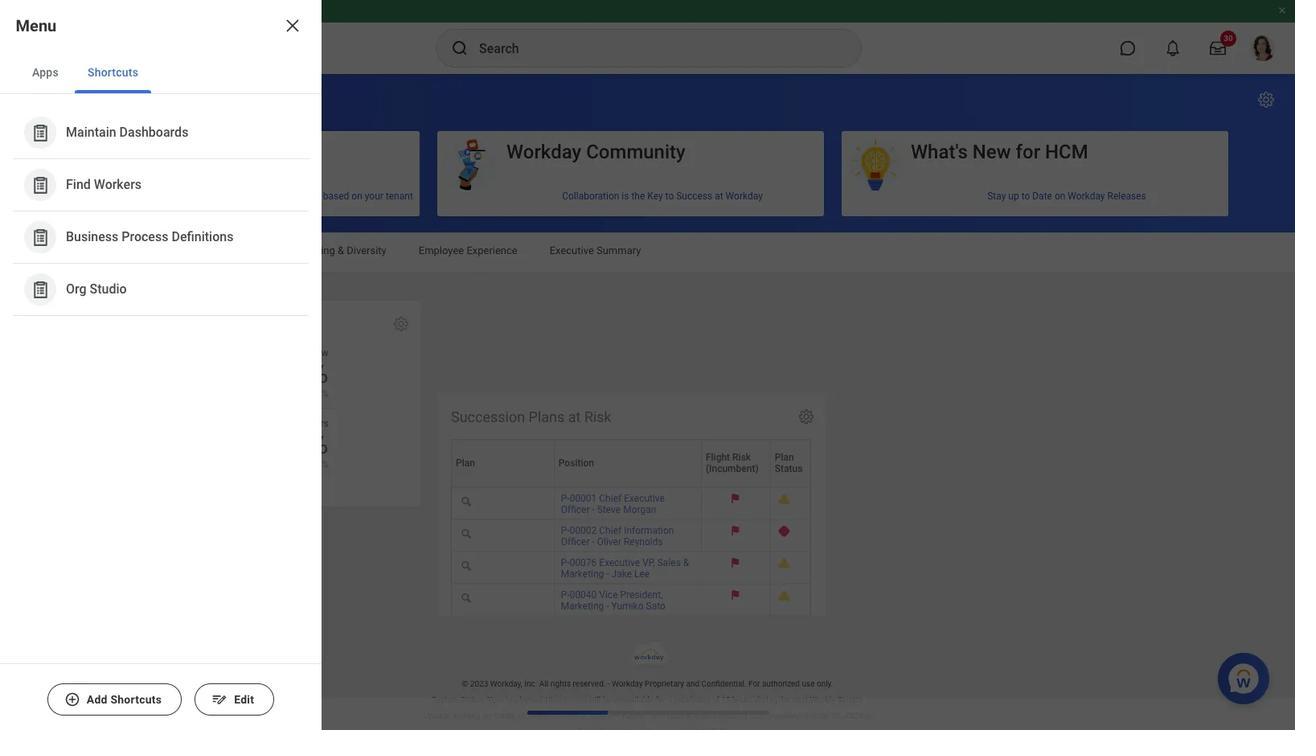 Task type: vqa. For each thing, say whether or not it's contained in the screenshot.
Angeles)
yes



Task type: describe. For each thing, give the bounding box(es) containing it.
7).
[[718, 728, 728, 730]]

executive inside the p-00076 executive vp, sales & marketing - jake lee
[[599, 472, 640, 484]]

tab list containing workforce planning
[[16, 233, 1280, 272]]

tenant inside © 2023 workday, inc. all rights reserved. - workday proprietary and confidential. for authorized use only. system status: your implementation tenant will be unavailable for a maximum of 12 hours during the next weekly service update; starting on friday, october 20, 2023 at 6:00 pm pacific time (los angeles) (gmt-7) until saturday, october 21, 2023 at 6:00 am pacific time (los angeles) (gmt-7).
[[564, 696, 587, 705]]

1 horizontal spatial successors
[[279, 418, 329, 430]]

sato
[[646, 516, 666, 527]]

executive inside p-00001 chief executive officer - steve morgan
[[624, 408, 665, 419]]

workday community button
[[438, 131, 824, 192]]

people
[[102, 141, 162, 163]]

workday inside "collaboration is the key to success at workday" link
[[726, 190, 763, 201]]

p-00001 chief executive officer - steve morgan link
[[561, 405, 665, 431]]

p-00120 director, marketing communications - lisa woolbright
[[561, 537, 680, 571]]

tenant inside "link"
[[386, 190, 413, 201]]

officer for 00001
[[561, 419, 590, 431]]

0 horizontal spatial at
[[581, 712, 588, 721]]

p-00001 chief executive officer - steve morgan
[[561, 408, 665, 431]]

chief for executive
[[599, 408, 622, 419]]

health
[[226, 244, 257, 257]]

experience
[[467, 244, 518, 257]]

view
[[604, 591, 624, 602]]

stay up to date on workday releases
[[988, 190, 1147, 201]]

& inside the p-00076 executive vp, sales & marketing - jake lee
[[683, 472, 689, 484]]

system
[[432, 696, 459, 705]]

business process definitions
[[66, 229, 234, 245]]

until
[[750, 712, 765, 721]]

succession scorecard
[[47, 316, 190, 333]]

oliver
[[597, 452, 622, 463]]

plans
[[181, 418, 205, 430]]

31.8%
[[253, 428, 329, 461]]

be
[[603, 696, 612, 705]]

list containing maintain dashboards
[[0, 94, 322, 329]]

success
[[677, 190, 713, 201]]

vice
[[599, 505, 618, 516]]

next
[[793, 696, 808, 705]]

p- for 00002
[[561, 440, 570, 452]]

stay up to date on workday releases link
[[842, 184, 1229, 208]]

releases
[[1108, 190, 1147, 201]]

1 vertical spatial time
[[626, 728, 644, 730]]

workday inside workday community button
[[507, 141, 582, 163]]

- for 00001
[[592, 419, 595, 431]]

director,
[[599, 537, 635, 548]]

update;
[[424, 712, 451, 721]]

officer for 00002
[[561, 452, 590, 463]]

authorized
[[762, 680, 800, 689]]

00001
[[570, 408, 597, 419]]

collaboration
[[562, 190, 620, 201]]

25.0% inside the 31.8% 25.0%
[[303, 460, 329, 471]]

belonging
[[289, 244, 335, 257]]

only.
[[817, 680, 834, 689]]

p- for 00001
[[561, 408, 570, 419]]

0 vertical spatial succession
[[47, 316, 121, 333]]

2 horizontal spatial 2023
[[845, 712, 863, 721]]

based
[[323, 190, 349, 201]]

column header inside succession plans at risk element
[[771, 355, 798, 402]]

for inside © 2023 workday, inc. all rights reserved. - workday proprietary and confidential. for authorized use only. system status: your implementation tenant will be unavailable for a maximum of 12 hours during the next weekly service update; starting on friday, october 20, 2023 at 6:00 pm pacific time (los angeles) (gmt-7) until saturday, october 21, 2023 at 6:00 am pacific time (los angeles) (gmt-7).
[[656, 696, 666, 705]]

% for % of succession plans with ready now successors
[[109, 418, 116, 430]]

1 vertical spatial pacific
[[600, 728, 624, 730]]

the inside © 2023 workday, inc. all rights reserved. - workday proprietary and confidential. for authorized use only. system status: your implementation tenant will be unavailable for a maximum of 12 hours during the next weekly service update; starting on friday, october 20, 2023 at 6:00 pm pacific time (los angeles) (gmt-7) until saturday, october 21, 2023 at 6:00 am pacific time (los angeles) (gmt-7).
[[780, 696, 791, 705]]

0 vertical spatial 25.0%
[[253, 357, 329, 390]]

1 horizontal spatial (gmt-
[[719, 712, 741, 721]]

lisa
[[642, 548, 660, 559]]

apps
[[32, 66, 59, 79]]

1 vertical spatial shortcuts
[[111, 693, 162, 706]]

org studio link
[[16, 267, 306, 312]]

during
[[755, 696, 778, 705]]

starting
[[453, 712, 480, 721]]

of for evp
[[134, 348, 143, 359]]

1 horizontal spatial 2023
[[561, 712, 579, 721]]

31.8% 25.0%
[[253, 428, 329, 471]]

business process definitions link
[[16, 215, 306, 260]]

notifications large image
[[1165, 40, 1181, 56]]

to inside "collaboration is the key to success at workday" link
[[666, 190, 674, 201]]

to inside stay up to date on workday releases link
[[1022, 190, 1030, 201]]

clipboard image for org studio
[[30, 279, 50, 300]]

for inside what's new for hcm button
[[1016, 141, 1041, 163]]

workday community
[[507, 141, 686, 163]]

will
[[589, 696, 601, 705]]

confidential.
[[702, 680, 747, 689]]

positions
[[165, 348, 205, 359]]

what's new for hcm
[[911, 141, 1089, 163]]

dashboards
[[120, 125, 189, 140]]

shortcuts inside tab list
[[88, 66, 139, 79]]

your
[[488, 696, 504, 705]]

maximum
[[674, 696, 710, 705]]

find
[[66, 177, 91, 192]]

org studio
[[66, 282, 127, 297]]

- inside © 2023 workday, inc. all rights reserved. - workday proprietary and confidential. for authorized use only. system status: your implementation tenant will be unavailable for a maximum of 12 hours during the next weekly service update; starting on friday, october 20, 2023 at 6:00 pm pacific time (los angeles) (gmt-7) until saturday, october 21, 2023 at 6:00 am pacific time (los angeles) (gmt-7).
[[608, 680, 610, 689]]

suggests
[[196, 190, 235, 201]]

of inside © 2023 workday, inc. all rights reserved. - workday proprietary and confidential. for authorized use only. system status: your implementation tenant will be unavailable for a maximum of 12 hours during the next weekly service update; starting on friday, october 20, 2023 at 6:00 pm pacific time (los angeles) (gmt-7) until saturday, october 21, 2023 at 6:00 am pacific time (los angeles) (gmt-7).
[[712, 696, 720, 705]]

1 horizontal spatial time
[[648, 712, 666, 721]]

yumiko
[[612, 516, 644, 527]]

weekly
[[810, 696, 836, 705]]

community
[[586, 141, 686, 163]]

process
[[122, 229, 168, 245]]

p-00040 vice president, marketing - yumiko sato link
[[561, 501, 666, 527]]

jake
[[612, 484, 632, 495]]

1 horizontal spatial succession
[[129, 418, 179, 430]]

apps button
[[19, 51, 72, 93]]

employee experience
[[419, 244, 518, 257]]

text edit image
[[212, 692, 228, 708]]

p- for 00040
[[561, 505, 570, 516]]

1 vertical spatial (los
[[646, 728, 662, 730]]

p- for 00120
[[561, 537, 570, 548]]

plus circle image
[[64, 692, 80, 708]]

main content containing 25.0%
[[0, 74, 1296, 616]]

x image
[[283, 16, 302, 35]]

workforce planning
[[32, 244, 123, 257]]

1 vertical spatial now
[[257, 418, 276, 430]]

p-00076 executive vp, sales & marketing - jake lee link
[[561, 469, 689, 495]]

service
[[838, 696, 864, 705]]

0 horizontal spatial 2023
[[470, 680, 488, 689]]

% for % of evp positions with successors ready now
[[124, 348, 131, 359]]

0 vertical spatial angeles)
[[686, 712, 717, 721]]

0 vertical spatial pacific
[[622, 712, 646, 721]]

- for 00040
[[607, 516, 609, 527]]

scorecard
[[124, 316, 190, 333]]

maintain dashboards link
[[16, 110, 306, 155]]

1 vertical spatial angeles)
[[664, 728, 695, 730]]

saturday,
[[767, 712, 800, 721]]

footer containing © 2023 workday, inc. all rights reserved. - workday proprietary and confidential. for authorized use only. system status: your implementation tenant will be unavailable for a maximum of 12 hours during the next weekly service update; starting on friday, october 20, 2023 at 6:00 pm pacific time (los angeles) (gmt-7) until saturday, october 21, 2023 at 6:00 am pacific time (los angeles) (gmt-7).
[[0, 642, 1296, 730]]

more
[[627, 591, 649, 602]]

definitions
[[172, 229, 234, 245]]

00040
[[570, 505, 597, 516]]

0 vertical spatial 6:00
[[590, 712, 606, 721]]

key
[[648, 190, 663, 201]]

a
[[668, 696, 672, 705]]

inbox large image
[[1210, 40, 1226, 56]]

workday dynamically suggests business questions based on your tenant
[[103, 190, 413, 201]]

0 vertical spatial the
[[632, 190, 645, 201]]

president,
[[620, 505, 663, 516]]

menu
[[16, 16, 57, 35]]

0 vertical spatial hcm
[[32, 88, 75, 111]]



Task type: locate. For each thing, give the bounding box(es) containing it.
now down the 25.0% 60.0%
[[257, 418, 276, 430]]

profile logan mcneil element
[[1241, 31, 1286, 66]]

inc.
[[525, 680, 538, 689]]

clipboard image for maintain dashboards
[[30, 123, 50, 143]]

1 vertical spatial hcm
[[1046, 141, 1089, 163]]

0 horizontal spatial ready
[[228, 418, 254, 430]]

6:00
[[590, 712, 606, 721], [568, 728, 583, 730]]

angeles) down maximum
[[686, 712, 717, 721]]

on
[[352, 190, 363, 201], [1055, 190, 1066, 201], [482, 712, 491, 721]]

neutral warning image
[[106, 365, 132, 385]]

0 vertical spatial of
[[134, 348, 143, 359]]

tab list containing apps
[[0, 51, 322, 94]]

p- inside the p-00076 executive vp, sales & marketing - jake lee
[[561, 472, 570, 484]]

20,
[[549, 712, 559, 721]]

0 vertical spatial (los
[[668, 712, 684, 721]]

now up 60.0%
[[309, 348, 329, 359]]

belonging & diversity
[[289, 244, 387, 257]]

org
[[66, 282, 87, 297]]

chief right 00001
[[599, 408, 622, 419]]

(los down a
[[668, 712, 684, 721]]

0 vertical spatial ready
[[280, 348, 307, 359]]

4 p- from the top
[[561, 505, 570, 516]]

what's new for hcm button
[[842, 131, 1229, 192]]

chief inside p-00001 chief executive officer - steve morgan
[[599, 408, 622, 419]]

1 vertical spatial %
[[109, 418, 116, 430]]

1 vertical spatial chief
[[599, 440, 622, 452]]

& inside tab list
[[338, 244, 344, 257]]

for left a
[[656, 696, 666, 705]]

2 clipboard image from the top
[[30, 227, 50, 247]]

succession scorecard element
[[32, 301, 421, 506]]

succession down org
[[47, 316, 121, 333]]

2 with from the top
[[208, 418, 226, 430]]

p- inside the p-00040 vice president, marketing - yumiko sato
[[561, 505, 570, 516]]

for right new
[[1016, 141, 1041, 163]]

1 horizontal spatial october
[[802, 712, 830, 721]]

0 horizontal spatial tenant
[[386, 190, 413, 201]]

tenant left will
[[564, 696, 587, 705]]

information
[[624, 440, 674, 452]]

the right is
[[632, 190, 645, 201]]

workday,
[[490, 680, 523, 689]]

with
[[208, 348, 226, 359], [208, 418, 226, 430]]

vp,
[[643, 472, 655, 484]]

1 vertical spatial tenant
[[564, 696, 587, 705]]

0 vertical spatial time
[[648, 712, 666, 721]]

executive inside tab list
[[550, 244, 594, 257]]

0 vertical spatial for
[[1016, 141, 1041, 163]]

workday up collaboration
[[507, 141, 582, 163]]

october down the implementation
[[518, 712, 547, 721]]

60.0%
[[303, 389, 329, 400]]

1 vertical spatial ready
[[228, 418, 254, 430]]

0 vertical spatial tenant
[[386, 190, 413, 201]]

the
[[632, 190, 645, 201], [780, 696, 791, 705]]

2 horizontal spatial on
[[1055, 190, 1066, 201]]

executive left summary
[[550, 244, 594, 257]]

1 chief from the top
[[599, 408, 622, 419]]

2023 right 20,
[[561, 712, 579, 721]]

marketing down "sato"
[[637, 537, 680, 548]]

& right "sales"
[[683, 472, 689, 484]]

2023 right 21,
[[845, 712, 863, 721]]

2 vertical spatial marketing
[[637, 537, 680, 548]]

(los down unavailable
[[646, 728, 662, 730]]

find workers link
[[16, 162, 306, 207]]

0 vertical spatial executive
[[550, 244, 594, 257]]

0 horizontal spatial on
[[352, 190, 363, 201]]

0 horizontal spatial 6:00
[[568, 728, 583, 730]]

dynamically
[[143, 190, 194, 201]]

hcm up stay up to date on workday releases
[[1046, 141, 1089, 163]]

- for 00002
[[592, 452, 595, 463]]

p- inside p-00001 chief executive officer - steve morgan
[[561, 408, 570, 419]]

organizational
[[155, 244, 223, 257]]

succession left plans
[[129, 418, 179, 430]]

marketing inside "p-00120 director, marketing communications - lisa woolbright"
[[637, 537, 680, 548]]

0 vertical spatial now
[[309, 348, 329, 359]]

- inside the p-00076 executive vp, sales & marketing - jake lee
[[607, 484, 609, 495]]

clipboard image
[[30, 175, 50, 195]]

1 vertical spatial the
[[780, 696, 791, 705]]

2 vertical spatial clipboard image
[[30, 279, 50, 300]]

on left friday,
[[482, 712, 491, 721]]

0 horizontal spatial hcm
[[32, 88, 75, 111]]

angeles) down a
[[664, 728, 695, 730]]

marketing inside the p-00076 executive vp, sales & marketing - jake lee
[[561, 484, 604, 495]]

ready up 60.0%
[[280, 348, 307, 359]]

1 horizontal spatial to
[[1022, 190, 1030, 201]]

organizational health
[[155, 244, 257, 257]]

proprietary
[[645, 680, 684, 689]]

edit button
[[195, 684, 274, 716]]

0 horizontal spatial of
[[118, 418, 127, 430]]

workday inside stay up to date on workday releases link
[[1068, 190, 1105, 201]]

-
[[592, 419, 595, 431], [592, 452, 595, 463], [607, 484, 609, 495], [607, 516, 609, 527], [637, 548, 640, 559], [608, 680, 610, 689]]

1 vertical spatial &
[[683, 472, 689, 484]]

- inside p-00001 chief executive officer - steve morgan
[[592, 419, 595, 431]]

use
[[802, 680, 815, 689]]

1 vertical spatial 6:00
[[568, 728, 583, 730]]

6:00 left am
[[568, 728, 583, 730]]

all
[[540, 680, 549, 689]]

3 p- from the top
[[561, 472, 570, 484]]

0 horizontal spatial successors
[[228, 348, 278, 359]]

on left your
[[352, 190, 363, 201]]

at right success
[[715, 190, 724, 201]]

new
[[973, 141, 1011, 163]]

0 vertical spatial with
[[208, 348, 226, 359]]

p- up 00002 in the bottom left of the page
[[561, 408, 570, 419]]

ready
[[280, 348, 307, 359], [228, 418, 254, 430]]

1 vertical spatial with
[[208, 418, 226, 430]]

0 vertical spatial shortcuts
[[88, 66, 139, 79]]

and
[[686, 680, 700, 689]]

0 horizontal spatial time
[[626, 728, 644, 730]]

with right plans
[[208, 418, 226, 430]]

tenant right your
[[386, 190, 413, 201]]

& left the diversity
[[338, 244, 344, 257]]

of left 12 in the bottom of the page
[[712, 696, 720, 705]]

1 horizontal spatial %
[[124, 348, 131, 359]]

view more ...
[[604, 591, 659, 602]]

1 horizontal spatial for
[[1016, 141, 1041, 163]]

1 vertical spatial succession
[[129, 418, 179, 430]]

2 to from the left
[[1022, 190, 1030, 201]]

1 horizontal spatial hcm
[[1046, 141, 1089, 163]]

1 horizontal spatial at
[[715, 190, 724, 201]]

25.0% up "31.8%"
[[253, 357, 329, 390]]

employee
[[419, 244, 464, 257]]

tab list up the maintain dashboards 'link'
[[0, 51, 322, 94]]

0 horizontal spatial &
[[338, 244, 344, 257]]

- left yumiko
[[607, 516, 609, 527]]

1 horizontal spatial (los
[[668, 712, 684, 721]]

main content
[[0, 74, 1296, 616]]

of left evp
[[134, 348, 143, 359]]

(gmt- up 7).
[[719, 712, 741, 721]]

0 horizontal spatial %
[[109, 418, 116, 430]]

1 vertical spatial officer
[[561, 452, 590, 463]]

- inside the p-00040 vice president, marketing - yumiko sato
[[607, 516, 609, 527]]

1 p- from the top
[[561, 408, 570, 419]]

status:
[[461, 696, 486, 705]]

ready right plans
[[228, 418, 254, 430]]

3 clipboard image from the top
[[30, 279, 50, 300]]

workday right success
[[726, 190, 763, 201]]

5 p- from the top
[[561, 537, 570, 548]]

00002
[[570, 440, 597, 452]]

1 horizontal spatial on
[[482, 712, 491, 721]]

workday left the releases
[[1068, 190, 1105, 201]]

officer inside p-00002 chief information officer - oliver reynolds
[[561, 452, 590, 463]]

% up neutral warning icon
[[124, 348, 131, 359]]

view more ... link
[[437, 583, 826, 609]]

p- down 00002 in the bottom left of the page
[[561, 472, 570, 484]]

1 vertical spatial clipboard image
[[30, 227, 50, 247]]

%
[[124, 348, 131, 359], [109, 418, 116, 430]]

1 vertical spatial tab list
[[16, 233, 1280, 272]]

marketing up "00040"
[[561, 484, 604, 495]]

- inside p-00002 chief information officer - oliver reynolds
[[592, 452, 595, 463]]

hcm down apps
[[32, 88, 75, 111]]

analytics
[[167, 141, 246, 163]]

executive summary
[[550, 244, 641, 257]]

officer
[[561, 419, 590, 431], [561, 452, 590, 463]]

1 vertical spatial marketing
[[561, 516, 604, 527]]

to right key
[[666, 190, 674, 201]]

p- up 00076
[[561, 440, 570, 452]]

successors right positions
[[228, 348, 278, 359]]

p-00002 chief information officer - oliver reynolds
[[561, 440, 674, 463]]

at up am
[[581, 712, 588, 721]]

up
[[1009, 190, 1020, 201]]

list
[[0, 94, 322, 329]]

00120
[[570, 537, 597, 548]]

marketing up 00120
[[561, 516, 604, 527]]

with for ready
[[208, 418, 226, 430]]

1 horizontal spatial &
[[683, 472, 689, 484]]

0 vertical spatial officer
[[561, 419, 590, 431]]

successors down 60.0%
[[279, 418, 329, 430]]

p-
[[561, 408, 570, 419], [561, 440, 570, 452], [561, 472, 570, 484], [561, 505, 570, 516], [561, 537, 570, 548]]

p-00076 executive vp, sales & marketing - jake lee
[[561, 472, 689, 495]]

1 horizontal spatial tenant
[[564, 696, 587, 705]]

2 vertical spatial of
[[712, 696, 720, 705]]

collaboration is the key to success at workday
[[562, 190, 763, 201]]

add shortcuts
[[87, 693, 162, 706]]

workday inside © 2023 workday, inc. all rights reserved. - workday proprietary and confidential. for authorized use only. system status: your implementation tenant will be unavailable for a maximum of 12 hours during the next weekly service update; starting on friday, october 20, 2023 at 6:00 pm pacific time (los angeles) (gmt-7) until saturday, october 21, 2023 at 6:00 am pacific time (los angeles) (gmt-7).
[[612, 680, 643, 689]]

2023 right ©
[[470, 680, 488, 689]]

- left lisa
[[637, 548, 640, 559]]

(gmt-
[[719, 712, 741, 721], [697, 728, 718, 730]]

1 vertical spatial executive
[[624, 408, 665, 419]]

workday right the find
[[103, 190, 140, 201]]

0 horizontal spatial october
[[518, 712, 547, 721]]

clipboard image inside business process definitions link
[[30, 227, 50, 247]]

the left the next
[[780, 696, 791, 705]]

with right positions
[[208, 348, 226, 359]]

- left oliver
[[592, 452, 595, 463]]

executive up information
[[624, 408, 665, 419]]

(gmt- down maximum
[[697, 728, 718, 730]]

2 october from the left
[[802, 712, 830, 721]]

people analytics button
[[33, 131, 420, 192]]

configure this page image
[[1257, 90, 1276, 109]]

2 officer from the top
[[561, 452, 590, 463]]

implementation
[[506, 696, 562, 705]]

1 clipboard image from the top
[[30, 123, 50, 143]]

succession plans at risk element
[[437, 308, 826, 609]]

% up neutral good image
[[109, 418, 116, 430]]

- left "steve"
[[592, 419, 595, 431]]

find workers
[[66, 177, 142, 192]]

pacific down unavailable
[[622, 712, 646, 721]]

october down weekly
[[802, 712, 830, 721]]

chief for information
[[599, 440, 622, 452]]

chief
[[599, 408, 622, 419], [599, 440, 622, 452]]

1 vertical spatial 25.0%
[[303, 460, 329, 471]]

p- up woolbright
[[561, 537, 570, 548]]

- inside "p-00120 director, marketing communications - lisa woolbright"
[[637, 548, 640, 559]]

tenant
[[386, 190, 413, 201], [564, 696, 587, 705]]

1 horizontal spatial of
[[134, 348, 143, 359]]

on inside "link"
[[352, 190, 363, 201]]

chief inside p-00002 chief information officer - oliver reynolds
[[599, 440, 622, 452]]

©
[[462, 680, 468, 689]]

on right date
[[1055, 190, 1066, 201]]

0 horizontal spatial to
[[666, 190, 674, 201]]

p- inside p-00002 chief information officer - oliver reynolds
[[561, 440, 570, 452]]

marketing inside the p-00040 vice president, marketing - yumiko sato
[[561, 516, 604, 527]]

0 horizontal spatial (los
[[646, 728, 662, 730]]

2 vertical spatial executive
[[599, 472, 640, 484]]

workday up unavailable
[[612, 680, 643, 689]]

add
[[87, 693, 108, 706]]

p- inside "p-00120 director, marketing communications - lisa woolbright"
[[561, 537, 570, 548]]

p- for 00076
[[561, 472, 570, 484]]

maintain dashboards
[[66, 125, 189, 140]]

00076
[[570, 472, 597, 484]]

column header
[[771, 355, 798, 402]]

chief down "steve"
[[599, 440, 622, 452]]

clipboard image inside the maintain dashboards 'link'
[[30, 123, 50, 143]]

1 horizontal spatial the
[[780, 696, 791, 705]]

am
[[585, 728, 598, 730]]

2 p- from the top
[[561, 440, 570, 452]]

2 horizontal spatial of
[[712, 696, 720, 705]]

executive down oliver
[[599, 472, 640, 484]]

% of evp positions with successors ready now
[[124, 348, 329, 359]]

0 vertical spatial chief
[[599, 408, 622, 419]]

on inside © 2023 workday, inc. all rights reserved. - workday proprietary and confidential. for authorized use only. system status: your implementation tenant will be unavailable for a maximum of 12 hours during the next weekly service update; starting on friday, october 20, 2023 at 6:00 pm pacific time (los angeles) (gmt-7) until saturday, october 21, 2023 at 6:00 am pacific time (los angeles) (gmt-7).
[[482, 712, 491, 721]]

clipboard image left business
[[30, 227, 50, 247]]

officer up 00002 in the bottom left of the page
[[561, 419, 590, 431]]

25.0% down 60.0%
[[303, 460, 329, 471]]

close environment banner image
[[1278, 6, 1288, 15]]

0 vertical spatial clipboard image
[[30, 123, 50, 143]]

© 2023 workday, inc. all rights reserved. - workday proprietary and confidential. for authorized use only. system status: your implementation tenant will be unavailable for a maximum of 12 hours during the next weekly service update; starting on friday, october 20, 2023 at 6:00 pm pacific time (los angeles) (gmt-7) until saturday, october 21, 2023 at 6:00 am pacific time (los angeles) (gmt-7).
[[424, 680, 872, 730]]

clipboard image left 'maintain'
[[30, 123, 50, 143]]

12
[[722, 696, 731, 705]]

1 with from the top
[[208, 348, 226, 359]]

6:00 up am
[[590, 712, 606, 721]]

1 horizontal spatial ready
[[280, 348, 307, 359]]

hcm inside button
[[1046, 141, 1089, 163]]

workday inside workday dynamically suggests business questions based on your tenant "link"
[[103, 190, 140, 201]]

0 vertical spatial marketing
[[561, 484, 604, 495]]

1 vertical spatial (gmt-
[[697, 728, 718, 730]]

with for successors
[[208, 348, 226, 359]]

- up be
[[608, 680, 610, 689]]

0 vertical spatial %
[[124, 348, 131, 359]]

search image
[[450, 39, 470, 58]]

morgan
[[623, 419, 657, 431]]

&
[[338, 244, 344, 257], [683, 472, 689, 484]]

shortcuts right add
[[111, 693, 162, 706]]

at right 21,
[[865, 712, 872, 721]]

vision
[[80, 88, 135, 111]]

1 vertical spatial for
[[656, 696, 666, 705]]

0 vertical spatial successors
[[228, 348, 278, 359]]

sales
[[658, 472, 681, 484]]

clipboard image left org
[[30, 279, 50, 300]]

1 officer from the top
[[561, 419, 590, 431]]

questions
[[279, 190, 321, 201]]

1 vertical spatial successors
[[279, 418, 329, 430]]

footer
[[0, 642, 1296, 730]]

(los
[[668, 712, 684, 721], [646, 728, 662, 730]]

0 horizontal spatial now
[[257, 418, 276, 430]]

0 horizontal spatial for
[[656, 696, 666, 705]]

21,
[[832, 712, 843, 721]]

pm
[[608, 712, 620, 721]]

1 vertical spatial of
[[118, 418, 127, 430]]

0 horizontal spatial succession
[[47, 316, 121, 333]]

0 horizontal spatial (gmt-
[[697, 728, 718, 730]]

p-00120 director, marketing communications - lisa woolbright link
[[561, 534, 680, 571]]

is
[[622, 190, 629, 201]]

1 october from the left
[[518, 712, 547, 721]]

shortcuts button
[[75, 51, 151, 93]]

neutral good image
[[106, 433, 132, 459]]

clipboard image for business process definitions
[[30, 227, 50, 247]]

collaboration is the key to success at workday link
[[438, 184, 824, 208]]

- left jake at the left of the page
[[607, 484, 609, 495]]

0 vertical spatial &
[[338, 244, 344, 257]]

0 vertical spatial (gmt-
[[719, 712, 741, 721]]

tab list
[[0, 51, 322, 94], [16, 233, 1280, 272]]

banner
[[0, 0, 1296, 74]]

woolbright
[[561, 559, 608, 571]]

officer inside p-00001 chief executive officer - steve morgan
[[561, 419, 590, 431]]

studio
[[90, 282, 127, 297]]

- for 00120
[[637, 548, 640, 559]]

marketing
[[561, 484, 604, 495], [561, 516, 604, 527], [637, 537, 680, 548]]

2 chief from the top
[[599, 440, 622, 452]]

2 horizontal spatial at
[[865, 712, 872, 721]]

% of succession plans with ready now successors
[[109, 418, 329, 430]]

board
[[139, 88, 191, 111]]

to right up at the right top of page
[[1022, 190, 1030, 201]]

business
[[66, 229, 118, 245]]

workforce
[[32, 244, 80, 257]]

0 vertical spatial tab list
[[0, 51, 322, 94]]

1 horizontal spatial 6:00
[[590, 712, 606, 721]]

0 horizontal spatial the
[[632, 190, 645, 201]]

of for succession
[[118, 418, 127, 430]]

pacific down pm
[[600, 728, 624, 730]]

tab list down key
[[16, 233, 1280, 272]]

p-00002 chief information officer - oliver reynolds link
[[561, 437, 674, 463]]

1 horizontal spatial now
[[309, 348, 329, 359]]

planning
[[83, 244, 123, 257]]

clipboard image
[[30, 123, 50, 143], [30, 227, 50, 247], [30, 279, 50, 300]]

p- up 00120
[[561, 505, 570, 516]]

hcm vision board
[[32, 88, 191, 111]]

officer up 00076
[[561, 452, 590, 463]]

of up neutral good image
[[118, 418, 127, 430]]

clipboard image inside org studio link
[[30, 279, 50, 300]]

global navigation dialog
[[0, 0, 322, 730]]

1 to from the left
[[666, 190, 674, 201]]

shortcuts up 'hcm vision board'
[[88, 66, 139, 79]]



